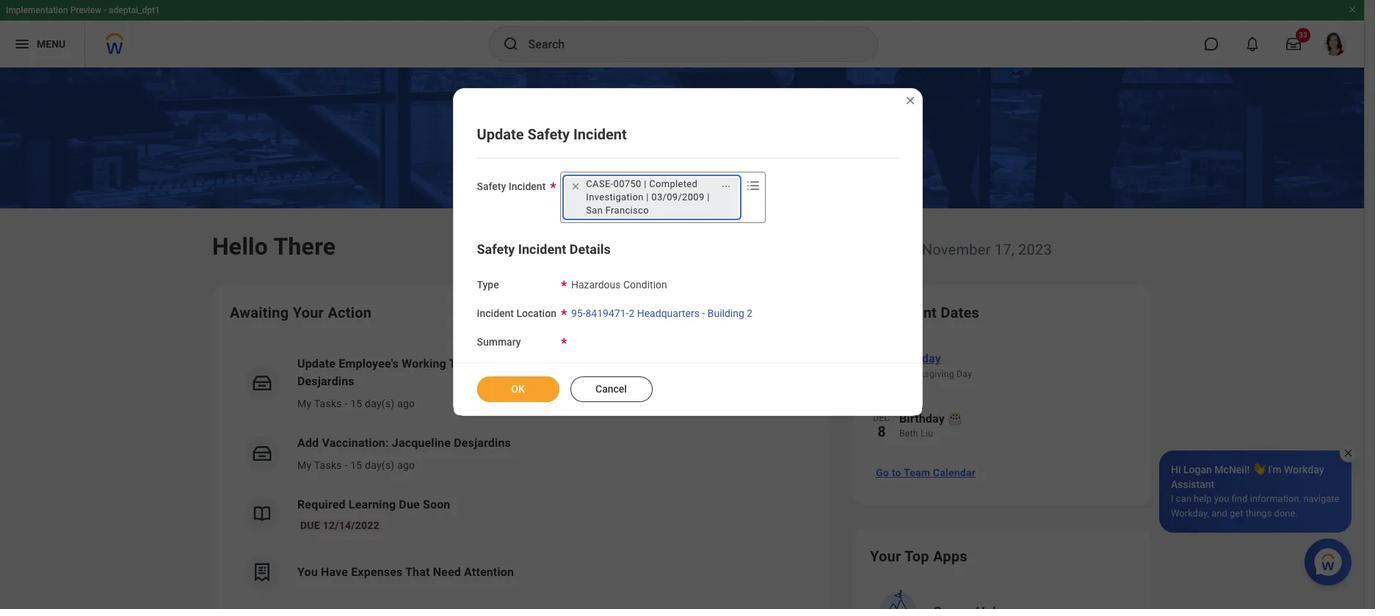 Task type: locate. For each thing, give the bounding box(es) containing it.
case-00750 | completed investigation | 03/09/2009 | san francisco element
[[586, 178, 713, 217]]

thanksgiving
[[900, 369, 954, 380]]

0 horizontal spatial update
[[297, 357, 336, 371]]

ago down add vaccination: jacqueline desjardins
[[397, 460, 415, 471]]

awaiting your action list
[[230, 344, 811, 602]]

0 vertical spatial desjardins
[[297, 375, 354, 388]]

hello there main content
[[0, 68, 1364, 609]]

1 vertical spatial update
[[297, 357, 336, 371]]

1 vertical spatial due
[[300, 520, 320, 532]]

jacqueline up soon
[[392, 436, 451, 450]]

1 horizontal spatial your
[[870, 548, 901, 565]]

- inside the 95-8419471-2    headquarters - building 2 link
[[702, 307, 705, 319]]

update up safety incident in the left of the page
[[477, 126, 524, 143]]

day(s)
[[365, 398, 395, 410], [365, 460, 395, 471]]

1 15 from the top
[[350, 398, 362, 410]]

0 vertical spatial tasks
[[314, 398, 342, 410]]

1 day(s) from the top
[[365, 398, 395, 410]]

1 vertical spatial safety
[[477, 181, 506, 192]]

0 vertical spatial due
[[399, 498, 420, 512]]

- left building
[[702, 307, 705, 319]]

soon
[[423, 498, 450, 512]]

my tasks - 15 day(s) ago up vaccination:
[[297, 398, 415, 410]]

2 down hazardous condition
[[629, 307, 635, 319]]

1 vertical spatial my tasks - 15 day(s) ago
[[297, 460, 415, 471]]

update inside dialog
[[477, 126, 524, 143]]

1 ago from the top
[[397, 398, 415, 410]]

2 day(s) from the top
[[365, 460, 395, 471]]

hi logan mcneil! 👋 i'm workday assistant i can help you find information, navigate workday, and get things done.
[[1171, 464, 1340, 519]]

apps
[[933, 548, 968, 565]]

safety for safety incident
[[477, 181, 506, 192]]

2 my from the top
[[297, 460, 312, 471]]

0 horizontal spatial desjardins
[[297, 375, 354, 388]]

0 vertical spatial your
[[293, 304, 324, 322]]

day(s) for 1st inbox image from the top
[[365, 398, 395, 410]]

go to team calendar
[[876, 467, 976, 479]]

1 vertical spatial 15
[[350, 460, 362, 471]]

go
[[876, 467, 889, 479]]

inbox image left add
[[251, 443, 273, 465]]

your
[[293, 304, 324, 322], [870, 548, 901, 565]]

add
[[297, 436, 319, 450]]

it's
[[853, 241, 872, 258]]

action
[[328, 304, 372, 322]]

safety incident details
[[477, 242, 611, 257]]

your left top
[[870, 548, 901, 565]]

hazardous condition
[[571, 279, 667, 291]]

my
[[297, 398, 312, 410], [297, 460, 312, 471]]

0 vertical spatial my
[[297, 398, 312, 410]]

2 ago from the top
[[397, 460, 415, 471]]

0 vertical spatial jacqueline
[[683, 357, 742, 371]]

ago
[[397, 398, 415, 410], [397, 460, 415, 471]]

tasks
[[314, 398, 342, 410], [314, 460, 342, 471]]

2 inbox image from the top
[[251, 443, 273, 465]]

safety inside group
[[477, 242, 515, 257]]

1 vertical spatial jacqueline
[[392, 436, 451, 450]]

cancel
[[596, 383, 627, 395]]

dates
[[941, 304, 980, 322]]

| up francisco in the left top of the page
[[646, 192, 649, 203]]

1 vertical spatial my
[[297, 460, 312, 471]]

x image
[[1343, 448, 1354, 459]]

15
[[350, 398, 362, 410], [350, 460, 362, 471]]

1 horizontal spatial desjardins
[[454, 436, 511, 450]]

book open image
[[251, 503, 273, 525]]

inbox image down awaiting
[[251, 372, 273, 394]]

update
[[477, 126, 524, 143], [297, 357, 336, 371]]

find
[[1232, 493, 1248, 504]]

1 vertical spatial tasks
[[314, 460, 342, 471]]

update employee's working time: request flexible work arrangement: jacqueline desjardins
[[297, 357, 742, 388]]

update left employee's
[[297, 357, 336, 371]]

nov 23
[[873, 353, 891, 380]]

0 vertical spatial update
[[477, 126, 524, 143]]

2 my tasks - 15 day(s) ago from the top
[[297, 460, 415, 471]]

-
[[104, 5, 107, 15], [702, 307, 705, 319], [345, 398, 348, 410], [345, 460, 348, 471]]

1 vertical spatial desjardins
[[454, 436, 511, 450]]

my down add
[[297, 460, 312, 471]]

safety
[[528, 126, 570, 143], [477, 181, 506, 192], [477, 242, 515, 257]]

november
[[922, 241, 991, 258]]

my tasks - 15 day(s) ago
[[297, 398, 415, 410], [297, 460, 415, 471]]

incident left details
[[518, 242, 566, 257]]

0 horizontal spatial jacqueline
[[392, 436, 451, 450]]

tasks up add
[[314, 398, 342, 410]]

required
[[297, 498, 346, 512]]

and
[[1212, 508, 1228, 519]]

implementation preview -   adeptai_dpt1
[[6, 5, 160, 15]]

navigate
[[1304, 493, 1340, 504]]

your left action
[[293, 304, 324, 322]]

due left soon
[[399, 498, 420, 512]]

i
[[1171, 493, 1174, 504]]

case-
[[586, 178, 614, 189]]

team
[[904, 467, 930, 479]]

1 my from the top
[[297, 398, 312, 410]]

00750
[[614, 178, 642, 189]]

jacqueline down building
[[683, 357, 742, 371]]

safety incident details group
[[477, 241, 898, 350]]

0 horizontal spatial your
[[293, 304, 324, 322]]

1 vertical spatial day(s)
[[365, 460, 395, 471]]

0 vertical spatial inbox image
[[251, 372, 273, 394]]

8419471-
[[586, 307, 629, 319]]

1 horizontal spatial jacqueline
[[683, 357, 742, 371]]

add vaccination: jacqueline desjardins
[[297, 436, 511, 450]]

2 vertical spatial safety
[[477, 242, 515, 257]]

ok button
[[477, 377, 559, 403]]

jacqueline inside update employee's working time: request flexible work arrangement: jacqueline desjardins
[[683, 357, 742, 371]]

safety for safety incident details
[[477, 242, 515, 257]]

i'm
[[1268, 464, 1282, 476]]

update for update employee's working time: request flexible work arrangement: jacqueline desjardins
[[297, 357, 336, 371]]

day(s) down employee's
[[365, 398, 395, 410]]

0 vertical spatial day(s)
[[365, 398, 395, 410]]

2 right building
[[747, 307, 753, 319]]

1 2 from the left
[[629, 307, 635, 319]]

birthday
[[900, 412, 945, 426]]

important
[[870, 304, 937, 322]]

desjardins down employee's
[[297, 375, 354, 388]]

15 up vaccination:
[[350, 398, 362, 410]]

- inside implementation preview -   adeptai_dpt1 banner
[[104, 5, 107, 15]]

that
[[405, 565, 430, 579]]

building
[[708, 307, 744, 319]]

0 vertical spatial safety
[[528, 126, 570, 143]]

0 vertical spatial my tasks - 15 day(s) ago
[[297, 398, 415, 410]]

|
[[644, 178, 647, 189], [646, 192, 649, 203], [707, 192, 710, 203]]

dashboard expenses image
[[251, 562, 273, 584]]

1 tasks from the top
[[314, 398, 342, 410]]

holiday
[[900, 352, 941, 366]]

you
[[1214, 493, 1230, 504]]

prompts image
[[745, 177, 762, 195]]

due down required
[[300, 520, 320, 532]]

incident
[[574, 126, 627, 143], [509, 181, 546, 192], [518, 242, 566, 257], [477, 307, 514, 319]]

day(s) down add vaccination: jacqueline desjardins
[[365, 460, 395, 471]]

you have expenses that need attention button
[[230, 543, 811, 602]]

awaiting
[[230, 304, 289, 322]]

close environment banner image
[[1348, 5, 1357, 14]]

👋
[[1253, 464, 1266, 476]]

- down vaccination:
[[345, 460, 348, 471]]

desjardins
[[297, 375, 354, 388], [454, 436, 511, 450]]

summary
[[477, 336, 521, 348]]

1 horizontal spatial 2
[[747, 307, 753, 319]]

0 vertical spatial ago
[[397, 398, 415, 410]]

- right preview
[[104, 5, 107, 15]]

2 15 from the top
[[350, 460, 362, 471]]

15 down vaccination:
[[350, 460, 362, 471]]

details
[[570, 242, 611, 257]]

1 horizontal spatial update
[[477, 126, 524, 143]]

update safety incident
[[477, 126, 627, 143]]

learning
[[349, 498, 396, 512]]

request
[[483, 357, 527, 371]]

inbox image
[[251, 372, 273, 394], [251, 443, 273, 465]]

1 vertical spatial inbox image
[[251, 443, 273, 465]]

expenses
[[351, 565, 403, 579]]

desjardins inside update employee's working time: request flexible work arrangement: jacqueline desjardins
[[297, 375, 354, 388]]

desjardins down ok button
[[454, 436, 511, 450]]

update inside update employee's working time: request flexible work arrangement: jacqueline desjardins
[[297, 357, 336, 371]]

1 vertical spatial ago
[[397, 460, 415, 471]]

my up add
[[297, 398, 312, 410]]

0 vertical spatial 15
[[350, 398, 362, 410]]

0 horizontal spatial due
[[300, 520, 320, 532]]

incident up case-
[[574, 126, 627, 143]]

ago up add vaccination: jacqueline desjardins
[[397, 398, 415, 410]]

tasks down add
[[314, 460, 342, 471]]

holiday thanksgiving day
[[900, 352, 972, 380]]

can
[[1176, 493, 1192, 504]]

you have expenses that need attention
[[297, 565, 514, 579]]

0 horizontal spatial 2
[[629, 307, 635, 319]]

my for first inbox image from the bottom of the the awaiting your action 'list'
[[297, 460, 312, 471]]

hi
[[1171, 464, 1181, 476]]

nov
[[873, 353, 891, 363]]

hazardous condition element
[[571, 276, 667, 291]]

my tasks - 15 day(s) ago down vaccination:
[[297, 460, 415, 471]]

update for update safety incident
[[477, 126, 524, 143]]

2 2 from the left
[[747, 307, 753, 319]]



Task type: vqa. For each thing, say whether or not it's contained in the screenshot.
Implementation Preview -   adeptai_dpt1 banner
yes



Task type: describe. For each thing, give the bounding box(es) containing it.
done.
[[1274, 508, 1298, 519]]

95-
[[571, 307, 586, 319]]

preview
[[70, 5, 101, 15]]

type
[[477, 279, 499, 291]]

case-00750 | completed investigation | 03/09/2009 | san francisco, press delete to clear value. option
[[566, 178, 739, 217]]

workday
[[1284, 464, 1324, 476]]

🎂
[[948, 412, 963, 426]]

incident up summary
[[477, 307, 514, 319]]

2023
[[1018, 241, 1052, 258]]

1 horizontal spatial due
[[399, 498, 420, 512]]

attention
[[464, 565, 514, 579]]

location
[[517, 307, 557, 319]]

help
[[1194, 493, 1212, 504]]

work
[[575, 357, 603, 371]]

investigation
[[586, 192, 644, 203]]

implementation
[[6, 5, 68, 15]]

15 for first inbox image from the bottom of the the awaiting your action 'list'
[[350, 460, 362, 471]]

update safety incident dialog
[[453, 88, 923, 417]]

flexible
[[530, 357, 572, 371]]

95-8419471-2    headquarters - building 2 link
[[571, 305, 753, 319]]

safety incident details button
[[477, 242, 611, 257]]

information,
[[1250, 493, 1301, 504]]

important dates element
[[870, 341, 1135, 455]]

top
[[905, 548, 929, 565]]

safety incident
[[477, 181, 546, 192]]

there
[[273, 233, 336, 261]]

related actions image
[[721, 181, 732, 192]]

- up vaccination:
[[345, 398, 348, 410]]

it's friday, november 17, 2023
[[853, 241, 1052, 258]]

dec 8
[[873, 413, 891, 441]]

calendar
[[933, 467, 976, 479]]

your top apps
[[870, 548, 968, 565]]

inbox large image
[[1287, 37, 1301, 51]]

1 vertical spatial your
[[870, 548, 901, 565]]

holiday button
[[900, 350, 1135, 369]]

hello
[[212, 233, 268, 261]]

close update safety incident image
[[904, 95, 916, 106]]

condition
[[623, 279, 667, 291]]

my for 1st inbox image from the top
[[297, 398, 312, 410]]

12/14/2022
[[323, 520, 379, 532]]

| right the 03/09/2009 on the top
[[707, 192, 710, 203]]

17,
[[995, 241, 1015, 258]]

beth
[[900, 429, 918, 439]]

| right 00750
[[644, 178, 647, 189]]

completed
[[649, 178, 698, 189]]

have
[[321, 565, 348, 579]]

23
[[873, 363, 891, 380]]

mcneil!
[[1215, 464, 1250, 476]]

to
[[892, 467, 901, 479]]

incident left x small icon
[[509, 181, 546, 192]]

workday,
[[1171, 508, 1209, 519]]

you
[[297, 565, 318, 579]]

2 tasks from the top
[[314, 460, 342, 471]]

incident location
[[477, 307, 557, 319]]

cancel button
[[570, 377, 652, 403]]

case-00750 | completed investigation | 03/09/2009 | san francisco
[[586, 178, 710, 216]]

adeptai_dpt1
[[109, 5, 160, 15]]

implementation preview -   adeptai_dpt1 banner
[[0, 0, 1364, 68]]

francisco
[[606, 205, 649, 216]]

95-8419471-2    headquarters - building 2
[[571, 307, 753, 319]]

go to team calendar button
[[870, 458, 982, 488]]

get
[[1230, 508, 1243, 519]]

friday,
[[875, 241, 918, 258]]

liu
[[921, 429, 933, 439]]

x small image
[[569, 179, 583, 194]]

dec
[[873, 413, 891, 424]]

8
[[878, 423, 886, 441]]

profile logan mcneil element
[[1314, 28, 1356, 60]]

search image
[[502, 35, 520, 53]]

day
[[957, 369, 972, 380]]

1 my tasks - 15 day(s) ago from the top
[[297, 398, 415, 410]]

notifications large image
[[1245, 37, 1260, 51]]

working
[[402, 357, 446, 371]]

awaiting your action
[[230, 304, 372, 322]]

logan
[[1184, 464, 1212, 476]]

arrangement:
[[606, 357, 680, 371]]

due 12/14/2022
[[300, 520, 379, 532]]

ok
[[511, 383, 525, 395]]

san
[[586, 205, 603, 216]]

03/09/2009
[[652, 192, 705, 203]]

day(s) for first inbox image from the bottom of the the awaiting your action 'list'
[[365, 460, 395, 471]]

hazardous
[[571, 279, 621, 291]]

need
[[433, 565, 461, 579]]

15 for 1st inbox image from the top
[[350, 398, 362, 410]]

required learning due soon
[[297, 498, 450, 512]]

1 inbox image from the top
[[251, 372, 273, 394]]

important dates
[[870, 304, 980, 322]]

vaccination:
[[322, 436, 389, 450]]

hello there
[[212, 233, 336, 261]]

headquarters
[[637, 307, 700, 319]]

time:
[[449, 357, 480, 371]]

birthday 🎂 beth liu
[[900, 412, 963, 439]]



